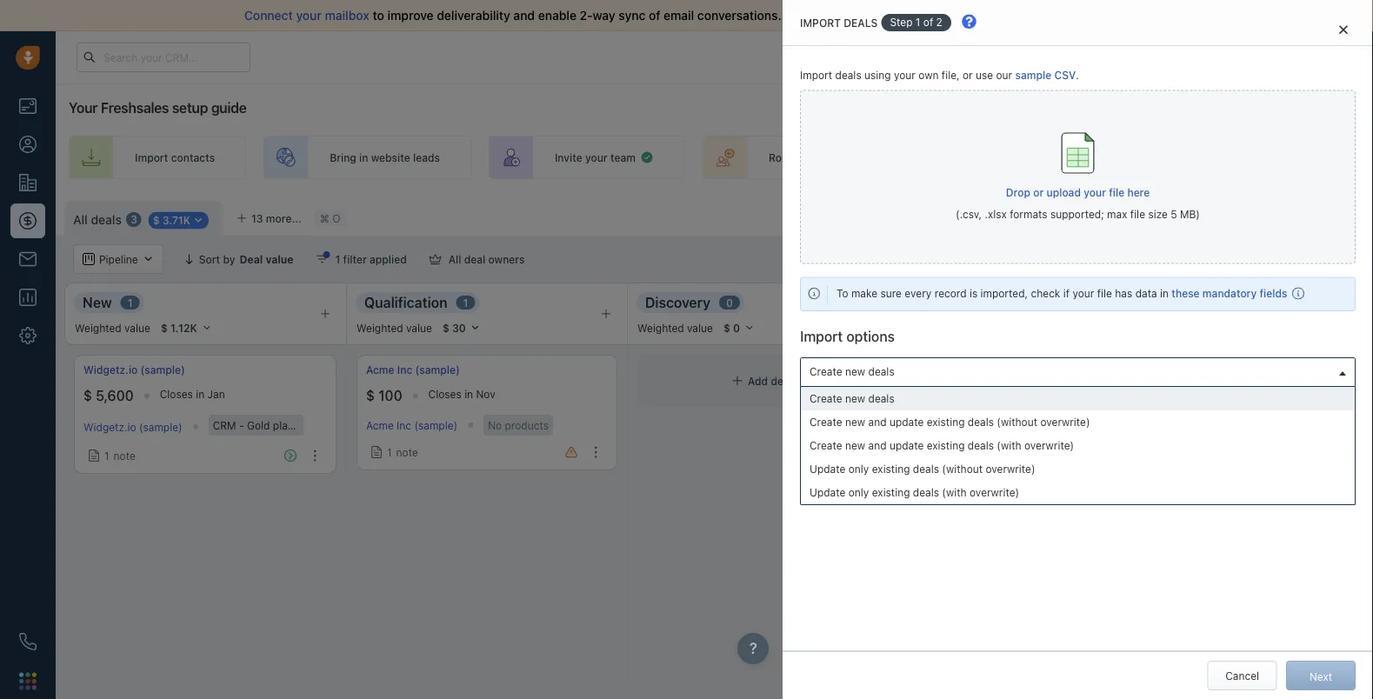 Task type: locate. For each thing, give the bounding box(es) containing it.
0 horizontal spatial sales
[[871, 8, 901, 23]]

2 widgetz.io (sample) link from the top
[[83, 421, 182, 433]]

1 vertical spatial acme
[[366, 419, 394, 431]]

2 vertical spatial file
[[1097, 288, 1112, 300]]

import deals
[[800, 16, 878, 29], [1178, 210, 1241, 222]]

0 vertical spatial all
[[73, 212, 88, 227]]

$ left 100 on the left of page
[[366, 388, 375, 404]]

gold for plan
[[247, 419, 270, 431]]

create new deals inside dropdown button
[[810, 365, 895, 378]]

crm down the jan
[[213, 419, 236, 431]]

0 horizontal spatial $
[[83, 388, 92, 404]]

so
[[933, 8, 946, 23]]

0 horizontal spatial freshsales
[[101, 100, 169, 116]]

import all your sales data link
[[785, 8, 933, 23]]

1 horizontal spatial team
[[869, 151, 894, 163]]

create down skip
[[810, 416, 842, 428]]

4 new from the top
[[845, 439, 865, 452]]

1 vertical spatial widgetz.io
[[83, 421, 136, 433]]

1 vertical spatial your
[[1073, 288, 1094, 300]]

1 $ from the left
[[83, 388, 92, 404]]

deals inside button
[[1214, 210, 1241, 222]]

0 vertical spatial or
[[963, 69, 973, 81]]

overwrite) down matching
[[986, 463, 1035, 475]]

cancel
[[1225, 670, 1259, 682]]

make
[[851, 288, 877, 300]]

container_wx8msf4aqz5i3rn1 image right 'applied'
[[429, 253, 441, 265]]

sales left pipeline
[[1298, 151, 1324, 163]]

file
[[1109, 186, 1124, 198], [1130, 208, 1145, 221], [1097, 288, 1112, 300]]

your right route
[[844, 151, 866, 163]]

2 closes from the left
[[428, 388, 462, 400]]

and right owner at the bottom right of page
[[868, 439, 887, 452]]

no
[[488, 419, 502, 431]]

1 update from the top
[[810, 463, 846, 475]]

1 horizontal spatial -
[[1334, 419, 1339, 431]]

in
[[359, 151, 368, 163], [1160, 288, 1169, 300], [196, 388, 205, 400], [464, 388, 473, 400], [1297, 388, 1305, 400]]

0 right record
[[968, 296, 975, 309]]

email
[[664, 8, 694, 23]]

0 vertical spatial import deals
[[800, 16, 878, 29]]

container_wx8msf4aqz5i3rn1 image down $ 5,600
[[88, 450, 100, 462]]

(with down john smith button
[[942, 486, 967, 499]]

import right 5
[[1178, 210, 1211, 222]]

only for update only existing deals (without overwrite)
[[848, 463, 869, 475]]

0 horizontal spatial import deals
[[800, 16, 878, 29]]

1 vertical spatial update
[[810, 486, 846, 499]]

supported;
[[1050, 208, 1104, 221]]

3 new from the top
[[845, 416, 865, 428]]

closes for $ 100
[[428, 388, 462, 400]]

freshsales left id
[[1035, 399, 1090, 411]]

1 vertical spatial update
[[889, 439, 924, 452]]

1 vertical spatial widgetz.io (sample) link
[[83, 421, 182, 433]]

0 vertical spatial file
[[1109, 186, 1124, 198]]

0 vertical spatial widgetz.io (sample)
[[83, 364, 185, 376]]

1 horizontal spatial 1 note
[[387, 446, 418, 458]]

sample
[[1015, 69, 1052, 81]]

Search field
[[1279, 244, 1366, 274]]

0 vertical spatial only
[[848, 463, 869, 475]]

and left enable at the left top
[[513, 8, 535, 23]]

container_wx8msf4aqz5i3rn1 image inside 1 filter applied button
[[316, 253, 328, 265]]

0 horizontal spatial (with
[[942, 486, 967, 499]]

container_wx8msf4aqz5i3rn1 image inside quotas and forecasting link
[[1124, 253, 1136, 265]]

acme inc (sample) down 100 on the left of page
[[366, 419, 458, 431]]

(without down matching
[[997, 416, 1037, 428]]

file left size
[[1130, 208, 1145, 221]]

$ for $ 3,200
[[1184, 388, 1193, 404]]

1 inside import options dialog
[[916, 16, 920, 28]]

2 update from the top
[[889, 439, 924, 452]]

acme inc (sample) link up 100 on the left of page
[[366, 363, 460, 378]]

note for $ 100
[[396, 446, 418, 458]]

crm for crm - gold p
[[1307, 419, 1331, 431]]

0 horizontal spatial closes
[[160, 388, 193, 400]]

1 note down 5,600 on the left bottom
[[104, 450, 135, 462]]

1 left filter
[[335, 253, 340, 265]]

1 horizontal spatial add deal
[[1017, 375, 1061, 387]]

- left plan
[[239, 419, 244, 431]]

widgetz.io (sample)
[[83, 364, 185, 376], [83, 421, 182, 433]]

and down duplicates
[[868, 416, 887, 428]]

2 new from the top
[[845, 392, 865, 405]]

acme down $ 100
[[366, 419, 394, 431]]

sales right all
[[871, 8, 901, 23]]

existing down update only existing deals (without overwrite)
[[872, 486, 910, 499]]

1 horizontal spatial 0
[[968, 296, 975, 309]]

1 horizontal spatial or
[[1033, 186, 1044, 198]]

2 only from the top
[[848, 486, 869, 499]]

update only existing deals (with overwrite) option
[[801, 481, 1355, 504]]

update inside option
[[810, 486, 846, 499]]

set
[[1238, 151, 1255, 163]]

1 note down 100 on the left of page
[[387, 446, 418, 458]]

create new deals inside option
[[810, 392, 895, 405]]

container_wx8msf4aqz5i3rn1 image left quotas
[[1124, 253, 1136, 265]]

update up unassigned
[[889, 416, 924, 428]]

$ left 3,200
[[1184, 388, 1193, 404]]

size
[[1148, 208, 1168, 221]]

only inside option
[[848, 463, 869, 475]]

0 right 'discovery'
[[726, 296, 733, 309]]

13
[[251, 212, 263, 224]]

1 vertical spatial only
[[848, 486, 869, 499]]

container_wx8msf4aqz5i3rn1 image inside the settings "popup button"
[[1078, 210, 1091, 222]]

data
[[904, 8, 929, 23], [1135, 288, 1157, 300]]

create up john
[[810, 439, 842, 452]]

cancel button
[[1208, 661, 1277, 690]]

to
[[373, 8, 384, 23], [1037, 8, 1049, 23], [831, 151, 841, 163]]

your right invite
[[585, 151, 608, 163]]

1 horizontal spatial sales
[[1045, 151, 1071, 163]]

techcave (sample)
[[1184, 364, 1279, 376]]

0 vertical spatial acme
[[366, 364, 394, 376]]

closes
[[160, 388, 193, 400], [428, 388, 462, 400], [1261, 388, 1294, 400]]

1 down $ 5,600
[[104, 450, 109, 462]]

use
[[976, 69, 993, 81]]

0 horizontal spatial 1 note
[[104, 450, 135, 462]]

1 vertical spatial acme inc (sample) link
[[366, 419, 458, 431]]

drop or upload your file here
[[1006, 186, 1150, 198]]

import deals inside button
[[1178, 210, 1241, 222]]

closes in 7 days
[[1261, 388, 1340, 400]]

0 for demo
[[968, 296, 975, 309]]

or
[[963, 69, 973, 81], [1033, 186, 1044, 198]]

2 crm from the left
[[1307, 419, 1331, 431]]

freshsales inside "button"
[[1035, 399, 1090, 411]]

upload
[[1047, 186, 1081, 198]]

import deals inside import options dialog
[[800, 16, 878, 29]]

0 horizontal spatial of
[[649, 8, 660, 23]]

1 closes from the left
[[160, 388, 193, 400]]

0 horizontal spatial 0
[[726, 296, 733, 309]]

update up update only existing deals (without overwrite)
[[889, 439, 924, 452]]

automatically
[[902, 399, 968, 411]]

or inside button
[[1033, 186, 1044, 198]]

1 horizontal spatial all
[[448, 253, 461, 265]]

import deals right 5
[[1178, 210, 1241, 222]]

max
[[1107, 208, 1127, 221]]

create new deals for list box at the bottom right containing create new deals
[[810, 392, 895, 405]]

1 horizontal spatial $
[[366, 388, 375, 404]]

update for (without
[[889, 416, 924, 428]]

overwrite) down freshsales id on the right bottom of page
[[1040, 416, 1090, 428]]

$ for $ 100
[[366, 388, 375, 404]]

add inside button
[[1311, 210, 1331, 222]]

and
[[513, 8, 535, 23], [1179, 253, 1198, 265], [868, 416, 887, 428], [868, 439, 887, 452]]

1 right mandatory
[[1275, 296, 1280, 309]]

step 1 of 2
[[890, 16, 942, 28]]

0 horizontal spatial all
[[73, 212, 88, 227]]

0 vertical spatial widgetz.io (sample) link
[[83, 363, 185, 378]]

drop or upload your file here button
[[1006, 178, 1150, 207]]

don't
[[973, 8, 1004, 23]]

0 horizontal spatial crm
[[213, 419, 236, 431]]

new for create new and update existing deals (with overwrite) option
[[845, 439, 865, 452]]

0 vertical spatial acme inc (sample)
[[366, 364, 460, 376]]

1 vertical spatial (without
[[942, 463, 983, 475]]

route leads to your team link
[[703, 136, 925, 179]]

1 horizontal spatial (with
[[997, 439, 1021, 452]]

note down 100 on the left of page
[[396, 446, 418, 458]]

1 gold from the left
[[247, 419, 270, 431]]

1 note for $ 5,600
[[104, 450, 135, 462]]

only for update only existing deals (with overwrite)
[[848, 486, 869, 499]]

1 horizontal spatial (without
[[997, 416, 1037, 428]]

closes for $ 5,600
[[160, 388, 193, 400]]

data right has
[[1135, 288, 1157, 300]]

leads right website
[[413, 151, 440, 163]]

create up skip
[[810, 365, 842, 378]]

0 horizontal spatial team
[[610, 151, 636, 163]]

all left owners
[[448, 253, 461, 265]]

route
[[769, 151, 798, 163]]

0 horizontal spatial data
[[904, 8, 929, 23]]

1
[[916, 16, 920, 28], [335, 253, 340, 265], [128, 296, 133, 309], [463, 296, 468, 309], [1275, 296, 1280, 309], [387, 446, 392, 458], [104, 450, 109, 462]]

container_wx8msf4aqz5i3rn1 image inside all deal owners button
[[429, 253, 441, 265]]

your inside import options dialog
[[1073, 288, 1094, 300]]

0 vertical spatial update
[[810, 463, 846, 475]]

only down smith
[[848, 486, 869, 499]]

1 inc from the top
[[397, 364, 412, 376]]

2 horizontal spatial to
[[1037, 8, 1049, 23]]

gold left plan
[[247, 419, 270, 431]]

1 vertical spatial data
[[1135, 288, 1157, 300]]

- down days
[[1334, 419, 1339, 431]]

create up drop
[[1009, 151, 1042, 163]]

add for demo
[[1017, 375, 1037, 387]]

2 widgetz.io from the top
[[83, 421, 136, 433]]

2 horizontal spatial add
[[1311, 210, 1331, 222]]

0 vertical spatial acme inc (sample) link
[[366, 363, 460, 378]]

skip
[[824, 399, 846, 411]]

import options dialog
[[783, 0, 1373, 699]]

2 - from the left
[[1334, 419, 1339, 431]]

sales
[[800, 433, 827, 445]]

1 vertical spatial inc
[[397, 419, 411, 431]]

2 horizontal spatial $
[[1184, 388, 1193, 404]]

inc up 100 on the left of page
[[397, 364, 412, 376]]

widgetz.io up $ 5,600
[[83, 364, 138, 376]]

0 horizontal spatial add deal
[[748, 375, 792, 387]]

1 horizontal spatial data
[[1135, 288, 1157, 300]]

(with down matching
[[997, 439, 1021, 452]]

1 vertical spatial create new deals
[[810, 392, 895, 405]]

1 team from the left
[[610, 151, 636, 163]]

1 update from the top
[[889, 416, 924, 428]]

quotas and forecasting
[[1140, 253, 1260, 265]]

sales inside create sales sequence link
[[1045, 151, 1071, 163]]

only inside option
[[848, 486, 869, 499]]

widgetz.io (sample) link down 5,600 on the left bottom
[[83, 421, 182, 433]]

1 crm from the left
[[213, 419, 236, 431]]

all for deals
[[73, 212, 88, 227]]

.xlsx
[[985, 208, 1007, 221]]

team
[[610, 151, 636, 163], [869, 151, 894, 163]]

1 filter applied button
[[305, 244, 418, 274]]

in for $ 5,600
[[196, 388, 205, 400]]

widgetz.io (sample) down 5,600 on the left bottom
[[83, 421, 182, 433]]

1 vertical spatial acme inc (sample)
[[366, 419, 458, 431]]

of right sync on the left
[[649, 8, 660, 23]]

phone element
[[10, 624, 45, 659]]

days
[[1317, 388, 1340, 400]]

create new deals option
[[801, 387, 1355, 410]]

create inside dropdown button
[[810, 365, 842, 378]]

(without down the create new and update existing deals (with overwrite)
[[942, 463, 983, 475]]

or right drop
[[1033, 186, 1044, 198]]

container_wx8msf4aqz5i3rn1 image for 1
[[88, 450, 100, 462]]

update inside option
[[810, 463, 846, 475]]

2 update from the top
[[810, 486, 846, 499]]

to left start
[[1037, 8, 1049, 23]]

1 vertical spatial or
[[1033, 186, 1044, 198]]

$ left 5,600 on the left bottom
[[83, 388, 92, 404]]

only
[[848, 463, 869, 475], [848, 486, 869, 499]]

1 - from the left
[[239, 419, 244, 431]]

0 horizontal spatial (without
[[942, 463, 983, 475]]

sales
[[871, 8, 901, 23], [1045, 151, 1071, 163], [1298, 151, 1324, 163]]

1 horizontal spatial of
[[923, 16, 933, 28]]

0 horizontal spatial leads
[[413, 151, 440, 163]]

no products
[[488, 419, 549, 431]]

filter
[[343, 253, 367, 265]]

0 vertical spatial (without
[[997, 416, 1037, 428]]

1 right step
[[916, 16, 920, 28]]

$ 5,600
[[83, 388, 134, 404]]

add deal for demo
[[1017, 375, 1061, 387]]

2 gold from the left
[[1341, 419, 1365, 431]]

update inside option
[[889, 439, 924, 452]]

0 vertical spatial inc
[[397, 364, 412, 376]]

all left 3
[[73, 212, 88, 227]]

2 0 from the left
[[968, 296, 975, 309]]

owner
[[830, 433, 861, 445]]

0 vertical spatial (with
[[997, 439, 1021, 452]]

1 new from the top
[[845, 365, 865, 378]]

1 create new deals from the top
[[810, 365, 895, 378]]

7
[[1308, 388, 1314, 400]]

1 vertical spatial (with
[[942, 486, 967, 499]]

of left the 2
[[923, 16, 933, 28]]

container_wx8msf4aqz5i3rn1 image for quotas and forecasting
[[1124, 253, 1136, 265]]

closes left nov
[[428, 388, 462, 400]]

settings
[[1095, 210, 1137, 222]]

create new deals down import options
[[810, 365, 895, 378]]

data left so
[[904, 8, 929, 23]]

0 horizontal spatial note
[[114, 450, 135, 462]]

1 inside button
[[335, 253, 340, 265]]

sales owner for unassigned deals
[[800, 433, 968, 445]]

sequence
[[1074, 151, 1123, 163]]

2 $ from the left
[[366, 388, 375, 404]]

overwrite) inside create new and update existing deals (with overwrite) option
[[1024, 439, 1074, 452]]

1 vertical spatial widgetz.io (sample)
[[83, 421, 182, 433]]

widgetz.io (sample) link
[[83, 363, 185, 378], [83, 421, 182, 433]]

new inside option
[[845, 416, 865, 428]]

1 vertical spatial freshsales
[[1035, 399, 1090, 411]]

add deal
[[1311, 210, 1356, 222], [748, 375, 792, 387], [1017, 375, 1061, 387]]

all for deal
[[448, 253, 461, 265]]

john smith button
[[800, 446, 1065, 476]]

1 horizontal spatial closes
[[428, 388, 462, 400]]

import down to
[[800, 328, 843, 345]]

to right route
[[831, 151, 841, 163]]

closes left 7 on the bottom right
[[1261, 388, 1294, 400]]

0 vertical spatial create new deals
[[810, 365, 895, 378]]

container_wx8msf4aqz5i3rn1 image
[[316, 253, 328, 265], [731, 375, 744, 387], [1000, 375, 1012, 387], [370, 446, 383, 458]]

crm down 7 on the bottom right
[[1307, 419, 1331, 431]]

add for discovery
[[748, 375, 768, 387]]

create up sales at the right of the page
[[810, 392, 842, 405]]

(sample) down closes in nov
[[414, 419, 458, 431]]

1 0 from the left
[[726, 296, 733, 309]]

all inside button
[[448, 253, 461, 265]]

0 vertical spatial data
[[904, 8, 929, 23]]

1 only from the top
[[848, 463, 869, 475]]

all deal owners
[[448, 253, 525, 265]]

settings button
[[1070, 201, 1146, 230]]

deal
[[1334, 210, 1356, 222], [464, 253, 485, 265], [771, 375, 792, 387], [1039, 375, 1061, 387]]

create for 'create new deals' dropdown button
[[810, 365, 842, 378]]

1 horizontal spatial import deals
[[1178, 210, 1241, 222]]

2 leads from the left
[[801, 151, 828, 163]]

only down for
[[848, 463, 869, 475]]

3 $ from the left
[[1184, 388, 1193, 404]]

widgetz.io (sample) link up 5,600 on the left bottom
[[83, 363, 185, 378]]

existing
[[927, 416, 965, 428], [927, 439, 965, 452], [872, 463, 910, 475], [872, 486, 910, 499]]

1 horizontal spatial your
[[1073, 288, 1094, 300]]

your up the settings "popup button"
[[1084, 186, 1106, 198]]

from
[[1082, 8, 1109, 23]]

widgetz.io down $ 5,600
[[83, 421, 136, 433]]

overwrite) down john smith button
[[970, 486, 1019, 499]]

2 team from the left
[[869, 151, 894, 163]]

set up your sales pipeline
[[1238, 151, 1367, 163]]

in left nov
[[464, 388, 473, 400]]

1 horizontal spatial note
[[396, 446, 418, 458]]

in left 7 on the bottom right
[[1297, 388, 1305, 400]]

1 horizontal spatial leads
[[801, 151, 828, 163]]

1 horizontal spatial crm
[[1307, 419, 1331, 431]]

13 more...
[[251, 212, 302, 224]]

deals inside option
[[968, 416, 994, 428]]

0 vertical spatial widgetz.io
[[83, 364, 138, 376]]

0 horizontal spatial your
[[69, 100, 98, 116]]

(sample)
[[140, 364, 185, 376], [415, 364, 460, 376], [1235, 364, 1279, 376], [414, 419, 458, 431], [339, 419, 382, 431], [139, 421, 182, 433]]

update inside option
[[889, 416, 924, 428]]

and inside option
[[868, 416, 887, 428]]

all deals link
[[73, 211, 122, 228]]

create sales sequence link
[[943, 136, 1154, 179]]

overwrite)
[[1040, 416, 1090, 428], [1024, 439, 1074, 452], [986, 463, 1035, 475], [970, 486, 1019, 499]]

2 horizontal spatial closes
[[1261, 388, 1294, 400]]

0 horizontal spatial to
[[373, 8, 384, 23]]

0 horizontal spatial -
[[239, 419, 244, 431]]

your for your file has data in these mandatory fields
[[1073, 288, 1094, 300]]

invite
[[555, 151, 582, 163]]

mailbox
[[325, 8, 369, 23]]

create new and update existing deals (with overwrite) option
[[801, 434, 1355, 457]]

file left has
[[1097, 288, 1112, 300]]

3 closes from the left
[[1261, 388, 1294, 400]]

1 note for $ 100
[[387, 446, 418, 458]]

widgetz.io (sample) up 5,600 on the left bottom
[[83, 364, 185, 376]]

import left "contacts"
[[135, 151, 168, 163]]

existing down automatically
[[927, 416, 965, 428]]

0 horizontal spatial or
[[963, 69, 973, 81]]

gold left p
[[1341, 419, 1365, 431]]

container_wx8msf4aqz5i3rn1 image right invite your team
[[640, 150, 654, 164]]

acme inc (sample) link down 100 on the left of page
[[366, 419, 458, 431]]

(with inside option
[[942, 486, 967, 499]]

0 for discovery
[[726, 296, 733, 309]]

1 horizontal spatial freshsales
[[1035, 399, 1090, 411]]

container_wx8msf4aqz5i3rn1 image
[[640, 150, 654, 164], [1078, 210, 1091, 222], [429, 253, 441, 265], [1124, 253, 1136, 265], [88, 450, 100, 462]]

0 vertical spatial your
[[69, 100, 98, 116]]

import left all
[[785, 8, 823, 23]]

(sample) up 'closes in jan'
[[140, 364, 185, 376]]

2 create new deals from the top
[[810, 392, 895, 405]]

overwrite) inside update only existing deals (with overwrite) option
[[970, 486, 1019, 499]]

1 vertical spatial import deals
[[1178, 210, 1241, 222]]

phone image
[[19, 633, 37, 650]]

1 vertical spatial all
[[448, 253, 461, 265]]

create inside option
[[810, 416, 842, 428]]

2 horizontal spatial sales
[[1298, 151, 1324, 163]]

list box containing create new deals
[[801, 387, 1355, 504]]

list box
[[801, 387, 1355, 504]]

1 horizontal spatial gold
[[1341, 419, 1365, 431]]

leads right route
[[801, 151, 828, 163]]

0 horizontal spatial add
[[748, 375, 768, 387]]

your
[[69, 100, 98, 116], [1073, 288, 1094, 300]]

acme up $ 100
[[366, 364, 394, 376]]

you
[[949, 8, 970, 23]]

1 vertical spatial file
[[1130, 208, 1145, 221]]

0 vertical spatial freshsales
[[101, 100, 169, 116]]

1 horizontal spatial add
[[1017, 375, 1037, 387]]

inc down 100 on the left of page
[[397, 419, 411, 431]]

to right mailbox
[[373, 8, 384, 23]]

1 leads from the left
[[413, 151, 440, 163]]

overwrite) inside update only existing deals (without overwrite) option
[[986, 463, 1035, 475]]

2 horizontal spatial add deal
[[1311, 210, 1356, 222]]

0 vertical spatial update
[[889, 416, 924, 428]]

0 horizontal spatial gold
[[247, 419, 270, 431]]

create sales sequence
[[1009, 151, 1123, 163]]

acme inc (sample) link
[[366, 363, 460, 378], [366, 419, 458, 431]]



Task type: describe. For each thing, give the bounding box(es) containing it.
quotas and forecasting link
[[1124, 244, 1277, 274]]

options
[[846, 328, 895, 345]]

deal inside the add deal button
[[1334, 210, 1356, 222]]

existing inside option
[[872, 486, 910, 499]]

100
[[378, 388, 402, 404]]

o
[[332, 212, 340, 224]]

freshsales id button
[[1031, 395, 1119, 414]]

import options
[[800, 328, 895, 345]]

close image
[[1339, 24, 1348, 34]]

up
[[1257, 151, 1270, 163]]

deals inside dropdown button
[[868, 365, 895, 378]]

your for your freshsales setup guide
[[69, 100, 98, 116]]

crm - gold plan monthly (sample)
[[213, 419, 382, 431]]

these mandatory fields link
[[1172, 288, 1287, 300]]

1 acme inc (sample) from the top
[[366, 364, 460, 376]]

id
[[1092, 399, 1103, 411]]

new inside dropdown button
[[845, 365, 865, 378]]

your left the own
[[894, 69, 916, 81]]

update only existing deals (without overwrite)
[[810, 463, 1035, 475]]

and right quotas
[[1179, 253, 1198, 265]]

bring in website leads
[[330, 151, 440, 163]]

here
[[1127, 186, 1150, 198]]

connect
[[244, 8, 293, 23]]

connect your mailbox link
[[244, 8, 373, 23]]

mandatory
[[1202, 288, 1257, 300]]

13 more... button
[[227, 206, 311, 230]]

deliverability
[[437, 8, 510, 23]]

2 acme from the top
[[366, 419, 394, 431]]

(sample) up closes in nov
[[415, 364, 460, 376]]

import contacts link
[[69, 136, 246, 179]]

plan
[[273, 419, 294, 431]]

have
[[1007, 8, 1034, 23]]

your freshsales setup guide
[[69, 100, 247, 116]]

(without inside option
[[997, 416, 1037, 428]]

file inside button
[[1109, 186, 1124, 198]]

overwrite) inside create new and update existing deals (without overwrite) option
[[1040, 416, 1090, 428]]

container_wx8msf4aqz5i3rn1 image inside invite your team link
[[640, 150, 654, 164]]

of inside import options dialog
[[923, 16, 933, 28]]

create new and update existing deals (without overwrite) option
[[801, 410, 1355, 434]]

(without inside option
[[942, 463, 983, 475]]

1 down 100 on the left of page
[[387, 446, 392, 458]]

1 right new
[[128, 296, 133, 309]]

create new and update existing deals (without overwrite)
[[810, 416, 1090, 428]]

freshworks switcher image
[[19, 672, 37, 690]]

setup
[[172, 100, 208, 116]]

2 inc from the top
[[397, 419, 411, 431]]

⌘
[[320, 212, 329, 224]]

create for create sales sequence link in the top of the page
[[1009, 151, 1042, 163]]

your right up
[[1273, 151, 1295, 163]]

discovery
[[645, 294, 710, 311]]

(with inside option
[[997, 439, 1021, 452]]

existing down sales owner for unassigned deals
[[872, 463, 910, 475]]

mb)
[[1180, 208, 1200, 221]]

own
[[919, 69, 939, 81]]

closes in nov
[[428, 388, 495, 400]]

1 acme inc (sample) link from the top
[[366, 363, 460, 378]]

1 acme from the top
[[366, 364, 394, 376]]

in inside import options dialog
[[1160, 288, 1169, 300]]

$ for $ 5,600
[[83, 388, 92, 404]]

start
[[1052, 8, 1079, 23]]

in for $ 3,200
[[1297, 388, 1305, 400]]

data inside import options dialog
[[1135, 288, 1157, 300]]

set up your sales pipeline link
[[1172, 136, 1373, 179]]

your right all
[[842, 8, 868, 23]]

your left mailbox
[[296, 8, 322, 23]]

csv
[[1054, 69, 1076, 81]]

update only existing deals (with overwrite)
[[810, 486, 1019, 499]]

- for crm - gold p
[[1334, 419, 1339, 431]]

create for list box at the bottom right containing create new deals
[[810, 392, 842, 405]]

(sample) inside "link"
[[1235, 364, 1279, 376]]

jan
[[207, 388, 225, 400]]

(sample) down $ 100
[[339, 419, 382, 431]]

existing inside option
[[927, 416, 965, 428]]

monthly
[[297, 419, 336, 431]]

Search your CRM... text field
[[77, 43, 250, 72]]

guide
[[211, 100, 247, 116]]

new for create new and update existing deals (without overwrite) option
[[845, 416, 865, 428]]

create new deals for 'create new deals' dropdown button
[[810, 365, 895, 378]]

existing down 'create new and update existing deals (without overwrite)'
[[927, 439, 965, 452]]

p
[[1367, 419, 1373, 431]]

smith
[[837, 454, 865, 467]]

gold for p
[[1341, 419, 1365, 431]]

list box inside import options dialog
[[801, 387, 1355, 504]]

scratch.
[[1112, 8, 1159, 23]]

imported,
[[980, 288, 1028, 300]]

1 widgetz.io from the top
[[83, 364, 138, 376]]

connect your mailbox to improve deliverability and enable 2-way sync of email conversations. import all your sales data so you don't have to start from scratch.
[[244, 8, 1159, 23]]

route leads to your team
[[769, 151, 894, 163]]

import deals using your own file, or use our sample csv .
[[800, 69, 1079, 81]]

2 widgetz.io (sample) from the top
[[83, 421, 182, 433]]

negotiation
[[1183, 294, 1259, 311]]

skip duplicates automatically by matching
[[824, 399, 1031, 411]]

import left using
[[800, 69, 832, 81]]

2 acme inc (sample) link from the top
[[366, 419, 458, 431]]

in for $ 100
[[464, 388, 473, 400]]

(sample) down 'closes in jan'
[[139, 421, 182, 433]]

note for $ 5,600
[[114, 450, 135, 462]]

new for create new deals option
[[845, 392, 865, 405]]

john smith
[[810, 454, 865, 467]]

update only existing deals (without overwrite) option
[[801, 457, 1355, 481]]

2
[[936, 16, 942, 28]]

enable
[[538, 8, 577, 23]]

update for update only existing deals (without overwrite)
[[810, 463, 846, 475]]

has
[[1115, 288, 1132, 300]]

add deal inside the add deal button
[[1311, 210, 1356, 222]]

drop
[[1006, 186, 1030, 198]]

sample csv link
[[1015, 69, 1076, 81]]

.
[[1076, 69, 1079, 81]]

container_wx8msf4aqz5i3rn1 image for settings
[[1078, 210, 1091, 222]]

add deal for discovery
[[748, 375, 792, 387]]

for
[[864, 433, 878, 445]]

import inside button
[[1178, 210, 1211, 222]]

invite your team link
[[489, 136, 685, 179]]

crm for crm - gold plan monthly (sample)
[[213, 419, 236, 431]]

- for crm - gold plan monthly (sample)
[[239, 419, 244, 431]]

website
[[371, 151, 410, 163]]

new
[[83, 294, 112, 311]]

5,600
[[96, 388, 134, 404]]

bring
[[330, 151, 356, 163]]

your inside button
[[1084, 186, 1106, 198]]

create new deals button
[[800, 357, 1356, 387]]

all deals 3
[[73, 212, 137, 227]]

contacts
[[171, 151, 215, 163]]

every
[[905, 288, 932, 300]]

create new and update existing deals (with overwrite)
[[810, 439, 1074, 452]]

owners
[[488, 253, 525, 265]]

2 acme inc (sample) from the top
[[366, 419, 458, 431]]

sure
[[880, 288, 902, 300]]

1 widgetz.io (sample) from the top
[[83, 364, 185, 376]]

1 horizontal spatial to
[[831, 151, 841, 163]]

duplicates
[[849, 399, 899, 411]]

1 down all deal owners button
[[463, 296, 468, 309]]

import deals button
[[1154, 201, 1250, 230]]

and inside option
[[868, 439, 887, 452]]

update for update only existing deals (with overwrite)
[[810, 486, 846, 499]]

conversations.
[[697, 8, 782, 23]]

deal inside all deal owners button
[[464, 253, 485, 265]]

deals inside option
[[913, 486, 939, 499]]

techcave
[[1184, 364, 1232, 376]]

1 widgetz.io (sample) link from the top
[[83, 363, 185, 378]]

closes for $ 3,200
[[1261, 388, 1294, 400]]

5
[[1171, 208, 1177, 221]]

is
[[970, 288, 978, 300]]

closes in jan
[[160, 388, 225, 400]]

update for (with
[[889, 439, 924, 452]]

import left step
[[800, 16, 841, 29]]

in right bring
[[359, 151, 368, 163]]

record
[[935, 288, 967, 300]]

freshsales id
[[1035, 399, 1103, 411]]

sales inside set up your sales pipeline link
[[1298, 151, 1324, 163]]

if
[[1063, 288, 1070, 300]]

$ 3,200
[[1184, 388, 1235, 404]]

using
[[864, 69, 891, 81]]

unassigned
[[881, 433, 939, 445]]

qualification
[[364, 294, 447, 311]]



Task type: vqa. For each thing, say whether or not it's contained in the screenshot.
"your" within Invite your team link
no



